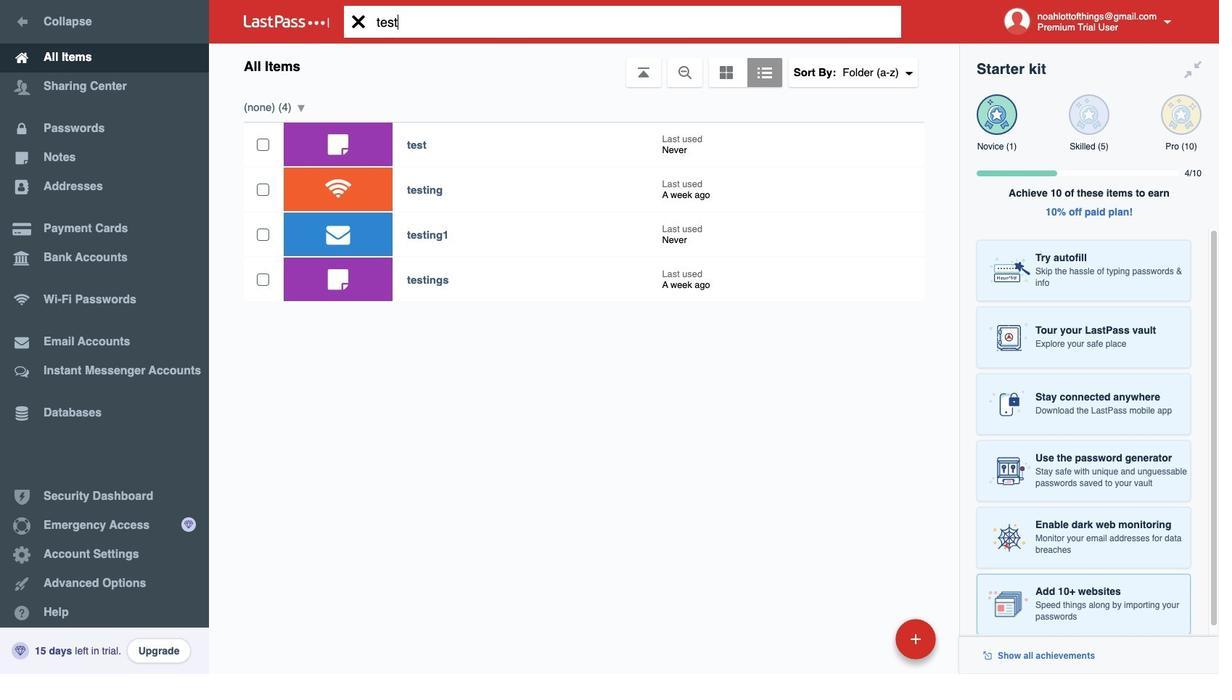 Task type: describe. For each thing, give the bounding box(es) containing it.
new item element
[[796, 619, 942, 660]]

clear search image
[[344, 6, 373, 38]]

search my vault text field
[[344, 6, 924, 38]]

main navigation navigation
[[0, 0, 209, 675]]



Task type: vqa. For each thing, say whether or not it's contained in the screenshot.
the Main navigation NAVIGATION
yes



Task type: locate. For each thing, give the bounding box(es) containing it.
vault options navigation
[[209, 44, 960, 87]]

lastpass image
[[244, 15, 330, 28]]

new item navigation
[[796, 615, 945, 675]]

Search search field
[[344, 6, 924, 38]]



